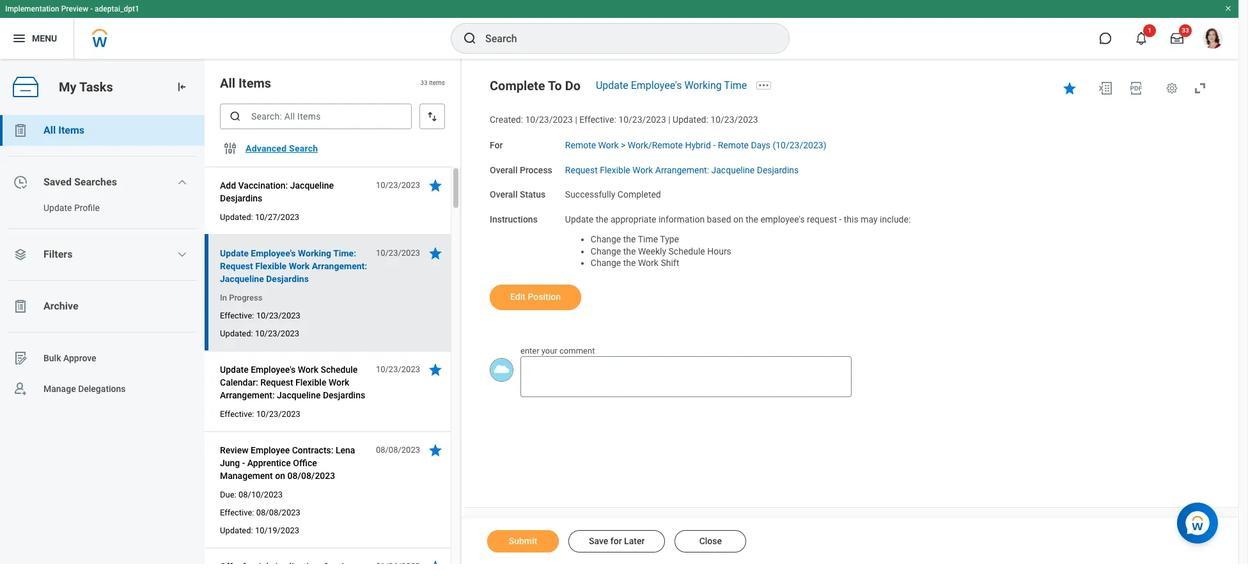 Task type: vqa. For each thing, say whether or not it's contained in the screenshot.
1.03 Target 1.00
no



Task type: describe. For each thing, give the bounding box(es) containing it.
for
[[490, 140, 503, 150]]

add vaccination: jacqueline desjardins
[[220, 180, 334, 203]]

do
[[565, 78, 581, 93]]

apprentice
[[247, 458, 291, 468]]

implementation
[[5, 4, 59, 13]]

notifications large image
[[1136, 32, 1148, 45]]

employee's for update employee's work schedule calendar: request flexible work arrangement: jacqueline desjardins
[[251, 365, 296, 375]]

3 change from the top
[[591, 258, 621, 268]]

progress
[[229, 293, 263, 303]]

created:
[[490, 115, 523, 125]]

update employee's working time link
[[596, 79, 747, 91]]

in progress
[[220, 293, 263, 303]]

request inside update employee's working time: request flexible work arrangement: jacqueline desjardins
[[220, 261, 253, 271]]

desjardins inside request flexible work arrangement: jacqueline desjardins link
[[757, 165, 799, 175]]

items inside button
[[58, 124, 84, 136]]

menu banner
[[0, 0, 1239, 59]]

in
[[220, 293, 227, 303]]

schedule inside change the time type change the weekly schedule hours change the work shift
[[669, 246, 706, 256]]

fullscreen image
[[1193, 81, 1209, 96]]

search image
[[229, 110, 242, 123]]

update for update the appropriate information based on the employee's request - this may include:
[[565, 214, 594, 225]]

days
[[751, 140, 771, 150]]

close button
[[675, 530, 747, 553]]

user plus image
[[13, 381, 28, 397]]

overall process
[[490, 165, 553, 175]]

overall status element
[[565, 182, 661, 201]]

1 change from the top
[[591, 234, 621, 244]]

08/08/2023 inside review employee contracts: lena jung - apprentice office management on 08/08/2023
[[288, 471, 335, 481]]

chevron down image
[[177, 250, 188, 260]]

menu button
[[0, 18, 74, 59]]

the left employee's
[[746, 214, 759, 225]]

delegations
[[78, 384, 126, 394]]

saved
[[44, 176, 72, 188]]

star image for update employee's work schedule calendar: request flexible work arrangement: jacqueline desjardins
[[428, 362, 443, 377]]

update employee's work schedule calendar: request flexible work arrangement: jacqueline desjardins
[[220, 365, 365, 401]]

due:
[[220, 490, 237, 500]]

- inside menu banner
[[90, 4, 93, 13]]

08/10/2023
[[239, 490, 283, 500]]

updated: for updated: 10/27/2023
[[220, 212, 253, 222]]

for
[[611, 536, 622, 546]]

edit position button
[[490, 285, 582, 310]]

manage delegations
[[44, 384, 126, 394]]

close environment banner image
[[1225, 4, 1233, 12]]

overall status
[[490, 190, 546, 200]]

view printable version (pdf) image
[[1129, 81, 1145, 96]]

profile logan mcneil image
[[1203, 28, 1224, 51]]

all items inside button
[[44, 124, 84, 136]]

update employee's working time
[[596, 79, 747, 91]]

the left weekly
[[624, 246, 636, 256]]

update profile button
[[0, 198, 192, 218]]

configure image
[[223, 141, 238, 156]]

clipboard image
[[13, 123, 28, 138]]

calendar:
[[220, 377, 258, 388]]

working for time:
[[298, 248, 331, 258]]

updated: 10/23/2023
[[220, 329, 299, 338]]

sort image
[[426, 110, 439, 123]]

update for update employee's working time: request flexible work arrangement: jacqueline desjardins
[[220, 248, 249, 258]]

request flexible work arrangement: jacqueline desjardins link
[[565, 162, 799, 175]]

0 vertical spatial 08/08/2023
[[376, 445, 420, 455]]

bulk approve link
[[0, 343, 205, 374]]

2 remote from the left
[[718, 140, 749, 150]]

update the appropriate information based on the employee's request - this may include:
[[565, 214, 911, 225]]

to
[[548, 78, 562, 93]]

flexible inside the update employee's work schedule calendar: request flexible work arrangement: jacqueline desjardins
[[296, 377, 327, 388]]

search image
[[463, 31, 478, 46]]

transformation import image
[[175, 81, 188, 93]]

save for later button
[[569, 530, 666, 553]]

(10/23/2023)
[[773, 140, 827, 150]]

updated: 10/27/2023
[[220, 212, 299, 222]]

adeptai_dpt1
[[95, 4, 139, 13]]

items inside item list element
[[239, 75, 271, 91]]

clock check image
[[13, 175, 28, 190]]

- inside review employee contracts: lena jung - apprentice office management on 08/08/2023
[[242, 458, 245, 468]]

weekly
[[638, 246, 667, 256]]

the left shift
[[624, 258, 636, 268]]

jacqueline inside the add vaccination: jacqueline desjardins
[[290, 180, 334, 191]]

the down successfully completed
[[596, 214, 609, 225]]

management
[[220, 471, 273, 481]]

rename image
[[13, 351, 28, 366]]

1 | from the left
[[575, 115, 578, 125]]

advanced search
[[246, 143, 318, 154]]

updated: 10/19/2023
[[220, 526, 299, 536]]

33 for 33 items
[[421, 80, 428, 87]]

may
[[861, 214, 878, 225]]

employee's for update employee's working time: request flexible work arrangement: jacqueline desjardins
[[251, 248, 296, 258]]

action bar region
[[462, 518, 1239, 564]]

work inside update employee's working time: request flexible work arrangement: jacqueline desjardins
[[289, 261, 310, 271]]

0 vertical spatial on
[[734, 214, 744, 225]]

position
[[528, 292, 561, 302]]

items
[[429, 80, 445, 87]]

edit position
[[511, 292, 561, 302]]

2 horizontal spatial request
[[565, 165, 598, 175]]

save for later
[[589, 536, 645, 546]]

process
[[520, 165, 553, 175]]

1
[[1149, 27, 1152, 34]]

time inside change the time type change the weekly schedule hours change the work shift
[[638, 234, 658, 244]]

advanced search button
[[241, 136, 323, 161]]

office
[[293, 458, 317, 468]]

complete
[[490, 78, 546, 93]]

2 vertical spatial 08/08/2023
[[256, 508, 301, 518]]

type
[[660, 234, 680, 244]]

implementation preview -   adeptai_dpt1
[[5, 4, 139, 13]]

star image for add vaccination: jacqueline desjardins
[[428, 178, 443, 193]]

saved searches
[[44, 176, 117, 188]]

- left this
[[840, 214, 842, 225]]

10/27/2023
[[255, 212, 299, 222]]

searches
[[74, 176, 117, 188]]

this
[[844, 214, 859, 225]]

tasks
[[79, 79, 113, 94]]

save
[[589, 536, 609, 546]]

33 button
[[1164, 24, 1193, 52]]

update employee's work schedule calendar: request flexible work arrangement: jacqueline desjardins button
[[220, 362, 369, 403]]

remote work > work/remote hybrid - remote days (10/23/2023)
[[565, 140, 827, 150]]

saved searches button
[[0, 167, 205, 198]]

completed
[[618, 190, 661, 200]]

33 items
[[421, 80, 445, 87]]

effective: down in progress
[[220, 311, 254, 321]]

enter your comment
[[521, 346, 595, 356]]

jacqueline inside the update employee's work schedule calendar: request flexible work arrangement: jacqueline desjardins
[[277, 390, 321, 401]]

2 horizontal spatial flexible
[[600, 165, 631, 175]]

manage delegations link
[[0, 374, 205, 404]]

>
[[621, 140, 626, 150]]

working for time
[[685, 79, 722, 91]]



Task type: locate. For each thing, give the bounding box(es) containing it.
the
[[596, 214, 609, 225], [746, 214, 759, 225], [624, 234, 636, 244], [624, 246, 636, 256], [624, 258, 636, 268]]

change
[[591, 234, 621, 244], [591, 246, 621, 256], [591, 258, 621, 268]]

overall
[[490, 165, 518, 175], [490, 190, 518, 200]]

1 horizontal spatial schedule
[[669, 246, 706, 256]]

1 horizontal spatial |
[[669, 115, 671, 125]]

Search: All Items text field
[[220, 104, 412, 129]]

employee's down "10/27/2023" at the left top of the page
[[251, 248, 296, 258]]

update inside the update employee's work schedule calendar: request flexible work arrangement: jacqueline desjardins
[[220, 365, 249, 375]]

1 vertical spatial working
[[298, 248, 331, 258]]

export to excel image
[[1099, 81, 1114, 96]]

- right hybrid
[[714, 140, 716, 150]]

2 vertical spatial flexible
[[296, 377, 327, 388]]

updated: for updated: 10/23/2023
[[220, 329, 253, 338]]

my tasks element
[[0, 59, 205, 564]]

enter your comment text field
[[521, 357, 852, 397]]

employee's inside the update employee's work schedule calendar: request flexible work arrangement: jacqueline desjardins
[[251, 365, 296, 375]]

0 vertical spatial schedule
[[669, 246, 706, 256]]

working
[[685, 79, 722, 91], [298, 248, 331, 258]]

1 vertical spatial 33
[[421, 80, 428, 87]]

vaccination:
[[238, 180, 288, 191]]

all inside button
[[44, 124, 56, 136]]

1 vertical spatial change
[[591, 246, 621, 256]]

| up work/remote
[[669, 115, 671, 125]]

all items right clipboard icon
[[44, 124, 84, 136]]

request right calendar:
[[261, 377, 293, 388]]

bulk approve
[[44, 353, 96, 363]]

updated: up the 'remote work > work/remote hybrid - remote days (10/23/2023)' link
[[673, 115, 709, 125]]

on right 'based'
[[734, 214, 744, 225]]

edit
[[511, 292, 526, 302]]

desjardins inside the update employee's work schedule calendar: request flexible work arrangement: jacqueline desjardins
[[323, 390, 365, 401]]

shift
[[661, 258, 680, 268]]

jacqueline inside update employee's working time: request flexible work arrangement: jacqueline desjardins
[[220, 274, 264, 284]]

0 vertical spatial flexible
[[600, 165, 631, 175]]

1 horizontal spatial all
[[220, 75, 235, 91]]

0 horizontal spatial schedule
[[321, 365, 358, 375]]

employee's
[[631, 79, 682, 91], [251, 248, 296, 258], [251, 365, 296, 375]]

arrangement:
[[656, 165, 710, 175], [312, 261, 367, 271], [220, 390, 275, 401]]

employee's up created: 10/23/2023 | effective: 10/23/2023 | updated: 10/23/2023
[[631, 79, 682, 91]]

bulk
[[44, 353, 61, 363]]

employee's for update employee's working time
[[631, 79, 682, 91]]

include:
[[880, 214, 911, 225]]

item list element
[[205, 59, 462, 564]]

manage
[[44, 384, 76, 394]]

0 horizontal spatial 33
[[421, 80, 428, 87]]

chevron down image
[[177, 177, 188, 187]]

request inside the update employee's work schedule calendar: request flexible work arrangement: jacqueline desjardins
[[261, 377, 293, 388]]

review
[[220, 445, 249, 456]]

employee's inside update employee's working time: request flexible work arrangement: jacqueline desjardins
[[251, 248, 296, 258]]

1 star image from the top
[[428, 178, 443, 193]]

1 horizontal spatial 33
[[1183, 27, 1190, 34]]

gear image
[[1166, 82, 1179, 95]]

updated: down add
[[220, 212, 253, 222]]

1 effective: 10/23/2023 from the top
[[220, 311, 301, 321]]

filters
[[44, 248, 73, 260]]

update for update employee's work schedule calendar: request flexible work arrangement: jacqueline desjardins
[[220, 365, 249, 375]]

desjardins inside the add vaccination: jacqueline desjardins
[[220, 193, 262, 203]]

hybrid
[[686, 140, 711, 150]]

effective:
[[580, 115, 617, 125], [220, 311, 254, 321], [220, 409, 254, 419], [220, 508, 254, 518]]

all
[[220, 75, 235, 91], [44, 124, 56, 136]]

0 vertical spatial employee's
[[631, 79, 682, 91]]

successfully
[[565, 190, 616, 200]]

perspective image
[[13, 247, 28, 262]]

jacqueline down days
[[712, 165, 755, 175]]

updated: down in progress
[[220, 329, 253, 338]]

effective: 10/23/2023 up employee
[[220, 409, 301, 419]]

request up in progress
[[220, 261, 253, 271]]

33 left profile logan mcneil icon
[[1183, 27, 1190, 34]]

1 horizontal spatial request
[[261, 377, 293, 388]]

all inside item list element
[[220, 75, 235, 91]]

0 vertical spatial arrangement:
[[656, 165, 710, 175]]

0 vertical spatial all items
[[220, 75, 271, 91]]

hours
[[708, 246, 732, 256]]

inbox large image
[[1172, 32, 1184, 45]]

jacqueline up contracts:
[[277, 390, 321, 401]]

flexible inside update employee's working time: request flexible work arrangement: jacqueline desjardins
[[255, 261, 287, 271]]

update down updated: 10/27/2023
[[220, 248, 249, 258]]

remote left >
[[565, 140, 596, 150]]

1 vertical spatial items
[[58, 124, 84, 136]]

menu
[[32, 33, 57, 43]]

updated: for updated: 10/19/2023
[[220, 526, 253, 536]]

later
[[625, 536, 645, 546]]

overall for overall process
[[490, 165, 518, 175]]

0 horizontal spatial remote
[[565, 140, 596, 150]]

my tasks
[[59, 79, 113, 94]]

2 horizontal spatial arrangement:
[[656, 165, 710, 175]]

0 horizontal spatial items
[[58, 124, 84, 136]]

2 overall from the top
[[490, 190, 518, 200]]

0 vertical spatial request
[[565, 165, 598, 175]]

all right clipboard icon
[[44, 124, 56, 136]]

time
[[724, 79, 747, 91], [638, 234, 658, 244]]

1 remote from the left
[[565, 140, 596, 150]]

on down apprentice
[[275, 471, 285, 481]]

clipboard image
[[13, 299, 28, 314]]

effective: down the due:
[[220, 508, 254, 518]]

created: 10/23/2023 | effective: 10/23/2023 | updated: 10/23/2023
[[490, 115, 759, 125]]

0 horizontal spatial working
[[298, 248, 331, 258]]

1 vertical spatial arrangement:
[[312, 261, 367, 271]]

update up calendar:
[[220, 365, 249, 375]]

on inside review employee contracts: lena jung - apprentice office management on 08/08/2023
[[275, 471, 285, 481]]

update for update profile
[[44, 203, 72, 213]]

0 horizontal spatial all
[[44, 124, 56, 136]]

08/08/2023 down office
[[288, 471, 335, 481]]

list containing all items
[[0, 115, 205, 404]]

0 vertical spatial working
[[685, 79, 722, 91]]

1 vertical spatial overall
[[490, 190, 518, 200]]

remote
[[565, 140, 596, 150], [718, 140, 749, 150]]

33 inside item list element
[[421, 80, 428, 87]]

2 star image from the top
[[428, 362, 443, 377]]

0 vertical spatial 33
[[1183, 27, 1190, 34]]

change the time type change the weekly schedule hours change the work shift
[[591, 234, 732, 268]]

1 vertical spatial effective: 10/23/2023
[[220, 409, 301, 419]]

archive button
[[0, 291, 205, 322]]

all items button
[[0, 115, 205, 146]]

0 vertical spatial all
[[220, 75, 235, 91]]

jacqueline
[[712, 165, 755, 175], [290, 180, 334, 191], [220, 274, 264, 284], [277, 390, 321, 401]]

items down the my
[[58, 124, 84, 136]]

overall up instructions
[[490, 190, 518, 200]]

due: 08/10/2023
[[220, 490, 283, 500]]

2 vertical spatial change
[[591, 258, 621, 268]]

update profile
[[44, 203, 100, 213]]

0 horizontal spatial all items
[[44, 124, 84, 136]]

2 vertical spatial employee's
[[251, 365, 296, 375]]

comment
[[560, 346, 595, 356]]

jacqueline down search on the left top of the page
[[290, 180, 334, 191]]

the down appropriate in the top of the page
[[624, 234, 636, 244]]

10/19/2023
[[255, 526, 299, 536]]

effective: down calendar:
[[220, 409, 254, 419]]

jacqueline up in progress
[[220, 274, 264, 284]]

| down "do"
[[575, 115, 578, 125]]

arrangement: down calendar:
[[220, 390, 275, 401]]

star image
[[1063, 81, 1078, 96], [428, 246, 443, 261], [428, 443, 443, 458], [428, 559, 443, 564]]

08/08/2023 up 10/19/2023
[[256, 508, 301, 518]]

update inside update employee's working time: request flexible work arrangement: jacqueline desjardins
[[220, 248, 249, 258]]

1 horizontal spatial time
[[724, 79, 747, 91]]

- up management
[[242, 458, 245, 468]]

review employee contracts: lena jung - apprentice office management on 08/08/2023
[[220, 445, 355, 481]]

0 horizontal spatial on
[[275, 471, 285, 481]]

0 vertical spatial change
[[591, 234, 621, 244]]

working inside update employee's working time: request flexible work arrangement: jacqueline desjardins
[[298, 248, 331, 258]]

1 vertical spatial employee's
[[251, 248, 296, 258]]

approve
[[63, 353, 96, 363]]

employee's up calendar:
[[251, 365, 296, 375]]

1 vertical spatial on
[[275, 471, 285, 481]]

1 vertical spatial all items
[[44, 124, 84, 136]]

desjardins inside update employee's working time: request flexible work arrangement: jacqueline desjardins
[[266, 274, 309, 284]]

effective: 10/23/2023
[[220, 311, 301, 321], [220, 409, 301, 419]]

all items
[[220, 75, 271, 91], [44, 124, 84, 136]]

1 horizontal spatial items
[[239, 75, 271, 91]]

- right "preview"
[[90, 4, 93, 13]]

your
[[542, 346, 558, 356]]

review employee contracts: lena jung - apprentice office management on 08/08/2023 button
[[220, 443, 369, 484]]

0 horizontal spatial time
[[638, 234, 658, 244]]

preview
[[61, 4, 88, 13]]

submit
[[509, 536, 538, 546]]

updated:
[[673, 115, 709, 125], [220, 212, 253, 222], [220, 329, 253, 338], [220, 526, 253, 536]]

effective: down "do"
[[580, 115, 617, 125]]

arrangement: inside update employee's working time: request flexible work arrangement: jacqueline desjardins
[[312, 261, 367, 271]]

lena
[[336, 445, 355, 456]]

all items inside item list element
[[220, 75, 271, 91]]

1 vertical spatial 08/08/2023
[[288, 471, 335, 481]]

1 horizontal spatial on
[[734, 214, 744, 225]]

remote left days
[[718, 140, 749, 150]]

schedule inside the update employee's work schedule calendar: request flexible work arrangement: jacqueline desjardins
[[321, 365, 358, 375]]

2 vertical spatial request
[[261, 377, 293, 388]]

arrangement: inside the update employee's work schedule calendar: request flexible work arrangement: jacqueline desjardins
[[220, 390, 275, 401]]

request
[[808, 214, 838, 225]]

2 change from the top
[[591, 246, 621, 256]]

0 vertical spatial star image
[[428, 178, 443, 193]]

star image
[[428, 178, 443, 193], [428, 362, 443, 377]]

0 horizontal spatial flexible
[[255, 261, 287, 271]]

employee
[[251, 445, 290, 456]]

employee's
[[761, 214, 805, 225]]

1 horizontal spatial flexible
[[296, 377, 327, 388]]

add
[[220, 180, 236, 191]]

2 effective: 10/23/2023 from the top
[[220, 409, 301, 419]]

justify image
[[12, 31, 27, 46]]

1 horizontal spatial working
[[685, 79, 722, 91]]

1 overall from the top
[[490, 165, 518, 175]]

all up search image
[[220, 75, 235, 91]]

arrangement: down time:
[[312, 261, 367, 271]]

effective: 08/08/2023
[[220, 508, 301, 518]]

1 horizontal spatial remote
[[718, 140, 749, 150]]

updated: down effective: 08/08/2023
[[220, 526, 253, 536]]

working left time:
[[298, 248, 331, 258]]

request flexible work arrangement: jacqueline desjardins
[[565, 165, 799, 175]]

overall for overall status
[[490, 190, 518, 200]]

overall down for
[[490, 165, 518, 175]]

search
[[289, 143, 318, 154]]

0 vertical spatial overall
[[490, 165, 518, 175]]

request up successfully
[[565, 165, 598, 175]]

schedule
[[669, 246, 706, 256], [321, 365, 358, 375]]

work
[[599, 140, 619, 150], [633, 165, 653, 175], [638, 258, 659, 268], [289, 261, 310, 271], [298, 365, 319, 375], [329, 377, 349, 388]]

1 vertical spatial all
[[44, 124, 56, 136]]

0 vertical spatial effective: 10/23/2023
[[220, 311, 301, 321]]

flexible
[[600, 165, 631, 175], [255, 261, 287, 271], [296, 377, 327, 388]]

33 left 'items'
[[421, 80, 428, 87]]

0 horizontal spatial |
[[575, 115, 578, 125]]

08/08/2023 right 'lena'
[[376, 445, 420, 455]]

33 for 33
[[1183, 27, 1190, 34]]

remote work > work/remote hybrid - remote days (10/23/2023) link
[[565, 137, 827, 150]]

work/remote
[[628, 140, 683, 150]]

Search Workday  search field
[[486, 24, 763, 52]]

2 | from the left
[[669, 115, 671, 125]]

0 vertical spatial time
[[724, 79, 747, 91]]

0 horizontal spatial arrangement:
[[220, 390, 275, 401]]

1 vertical spatial flexible
[[255, 261, 287, 271]]

successfully completed
[[565, 190, 661, 200]]

33 inside button
[[1183, 27, 1190, 34]]

1 vertical spatial request
[[220, 261, 253, 271]]

list
[[0, 115, 205, 404]]

1 horizontal spatial arrangement:
[[312, 261, 367, 271]]

1 vertical spatial time
[[638, 234, 658, 244]]

1 button
[[1128, 24, 1157, 52]]

1 horizontal spatial all items
[[220, 75, 271, 91]]

my
[[59, 79, 76, 94]]

0 vertical spatial items
[[239, 75, 271, 91]]

working up the 'remote work > work/remote hybrid - remote days (10/23/2023)' link
[[685, 79, 722, 91]]

instructions
[[490, 214, 538, 225]]

update down successfully
[[565, 214, 594, 225]]

08/08/2023
[[376, 445, 420, 455], [288, 471, 335, 481], [256, 508, 301, 518]]

0 horizontal spatial request
[[220, 261, 253, 271]]

effective: 10/23/2023 up updated: 10/23/2023
[[220, 311, 301, 321]]

update employee's working time: request flexible work arrangement: jacqueline desjardins
[[220, 248, 367, 284]]

archive
[[44, 300, 78, 312]]

work inside change the time type change the weekly schedule hours change the work shift
[[638, 258, 659, 268]]

arrangement: down remote work > work/remote hybrid - remote days (10/23/2023)
[[656, 165, 710, 175]]

update up created: 10/23/2023 | effective: 10/23/2023 | updated: 10/23/2023
[[596, 79, 629, 91]]

enter
[[521, 346, 540, 356]]

items up search image
[[239, 75, 271, 91]]

update inside 'button'
[[44, 203, 72, 213]]

|
[[575, 115, 578, 125], [669, 115, 671, 125]]

advanced
[[246, 143, 287, 154]]

2 vertical spatial arrangement:
[[220, 390, 275, 401]]

1 vertical spatial schedule
[[321, 365, 358, 375]]

update for update employee's working time
[[596, 79, 629, 91]]

1 vertical spatial star image
[[428, 362, 443, 377]]

update down saved
[[44, 203, 72, 213]]

all items up search image
[[220, 75, 271, 91]]



